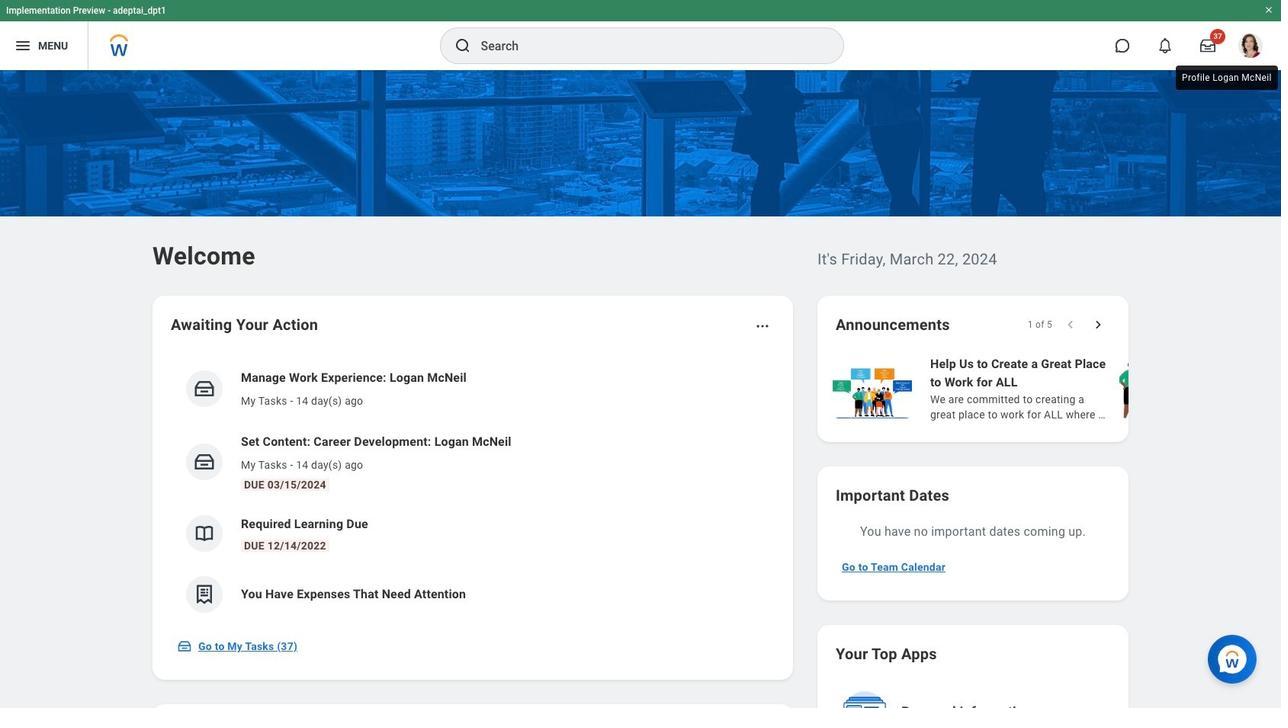 Task type: locate. For each thing, give the bounding box(es) containing it.
main content
[[0, 70, 1282, 709]]

status
[[1028, 319, 1053, 331]]

2 inbox image from the top
[[193, 451, 216, 474]]

profile logan mcneil image
[[1239, 34, 1263, 61]]

list
[[830, 354, 1282, 424], [171, 357, 775, 626]]

1 vertical spatial inbox image
[[193, 451, 216, 474]]

banner
[[0, 0, 1282, 70]]

Search Workday  search field
[[481, 29, 812, 63]]

tooltip
[[1173, 63, 1281, 93]]

related actions image
[[755, 319, 771, 334]]

inbox image
[[193, 378, 216, 401], [193, 451, 216, 474]]

0 horizontal spatial list
[[171, 357, 775, 626]]

0 vertical spatial inbox image
[[193, 378, 216, 401]]

justify image
[[14, 37, 32, 55]]



Task type: vqa. For each thing, say whether or not it's contained in the screenshot.
left list
yes



Task type: describe. For each thing, give the bounding box(es) containing it.
chevron right small image
[[1091, 317, 1106, 333]]

close environment banner image
[[1265, 5, 1274, 14]]

book open image
[[193, 523, 216, 545]]

search image
[[454, 37, 472, 55]]

dashboard expenses image
[[193, 584, 216, 607]]

1 inbox image from the top
[[193, 378, 216, 401]]

notifications large image
[[1158, 38, 1173, 53]]

inbox image
[[177, 639, 192, 655]]

inbox large image
[[1201, 38, 1216, 53]]

1 horizontal spatial list
[[830, 354, 1282, 424]]

chevron left small image
[[1064, 317, 1079, 333]]



